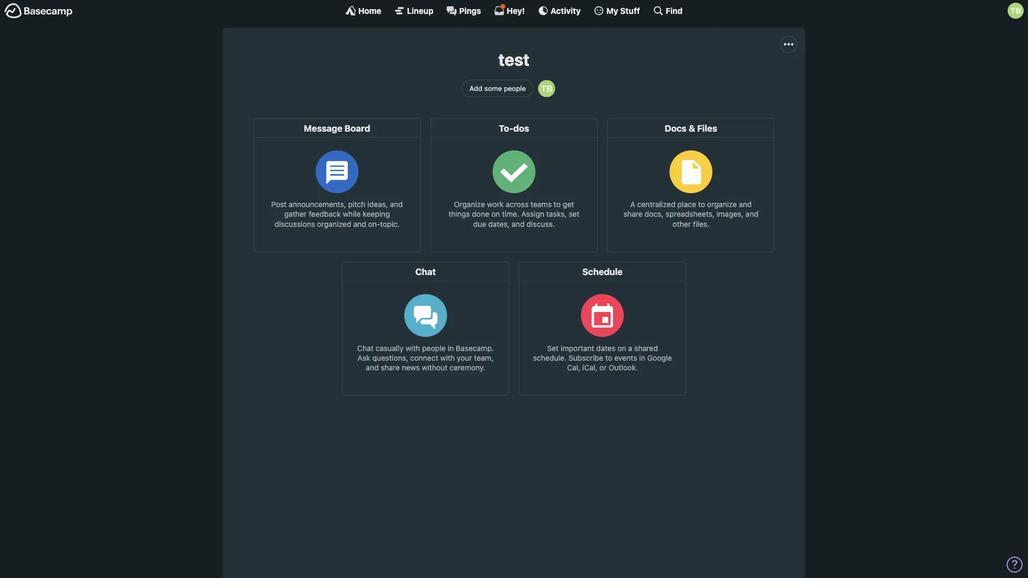 Task type: locate. For each thing, give the bounding box(es) containing it.
stuff
[[621, 6, 641, 15]]

find button
[[653, 5, 683, 16]]

tim burton image
[[1008, 3, 1025, 19], [539, 80, 556, 97]]

activity link
[[538, 5, 581, 16]]

lineup
[[407, 6, 434, 15]]

home link
[[346, 5, 382, 16]]

1 vertical spatial tim burton image
[[539, 80, 556, 97]]

pings
[[460, 6, 481, 15]]

some
[[485, 84, 502, 93]]

switch accounts image
[[4, 3, 73, 19]]

0 horizontal spatial tim burton image
[[539, 80, 556, 97]]

add some people link
[[462, 80, 534, 97]]

1 horizontal spatial tim burton image
[[1008, 3, 1025, 19]]

test
[[499, 49, 530, 70]]

find
[[666, 6, 683, 15]]

my stuff button
[[594, 5, 641, 16]]



Task type: describe. For each thing, give the bounding box(es) containing it.
my
[[607, 6, 619, 15]]

activity
[[551, 6, 581, 15]]

add some people
[[470, 84, 526, 93]]

pings button
[[447, 5, 481, 16]]

hey! button
[[494, 4, 525, 16]]

main element
[[0, 0, 1029, 21]]

my stuff
[[607, 6, 641, 15]]

0 vertical spatial tim burton image
[[1008, 3, 1025, 19]]

add
[[470, 84, 483, 93]]

lineup link
[[395, 5, 434, 16]]

hey!
[[507, 6, 525, 15]]

people
[[504, 84, 526, 93]]

home
[[359, 6, 382, 15]]



Task type: vqa. For each thing, say whether or not it's contained in the screenshot.
1st Submit submit from the bottom of the page
no



